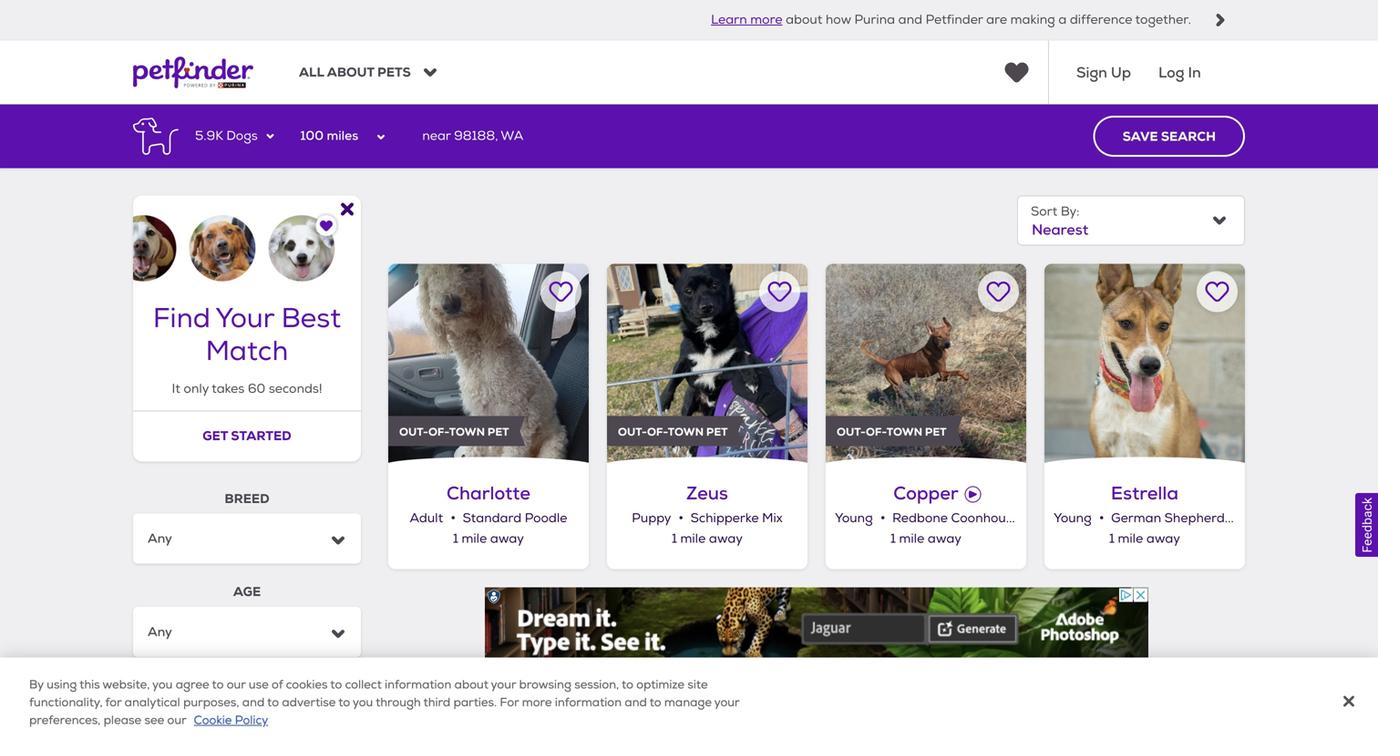 Task type: locate. For each thing, give the bounding box(es) containing it.
1 horizontal spatial our
[[227, 677, 246, 692]]

to left 'collect'
[[330, 677, 342, 692]]

advertisement region
[[485, 588, 1149, 670]]

browsing
[[519, 677, 572, 692]]

has video image
[[965, 486, 982, 503]]

1 horizontal spatial out-
[[618, 425, 647, 439]]

your up for
[[491, 677, 516, 692]]

town up charlotte
[[449, 425, 485, 439]]

2 mix from the left
[[1025, 510, 1046, 526]]

away down redbone coonhound mix
[[928, 531, 962, 547]]

takes
[[212, 381, 245, 397]]

1 any button from the top
[[133, 514, 361, 564]]

1 mile away
[[453, 531, 524, 547], [672, 531, 743, 547], [891, 531, 962, 547], [1110, 531, 1181, 547]]

out-of-town pet
[[399, 425, 509, 439], [618, 425, 728, 439], [837, 425, 947, 439]]

any for breed
[[148, 530, 172, 547]]

out-
[[399, 425, 428, 439], [618, 425, 647, 439], [837, 425, 866, 439]]

0 horizontal spatial town
[[449, 425, 485, 439]]

2 away from the left
[[709, 531, 743, 547]]

1 and from the left
[[242, 695, 265, 710]]

1 mile away down redbone
[[891, 531, 962, 547]]

town up copper
[[887, 425, 923, 439]]

your
[[491, 677, 516, 692], [714, 695, 740, 710]]

and down 'optimize'
[[625, 695, 647, 710]]

2 vertical spatial any
[[148, 717, 172, 734]]

1 horizontal spatial out-of-town pet
[[618, 425, 728, 439]]

information down session,
[[555, 695, 622, 710]]

1 of- from the left
[[428, 425, 449, 439]]

away down schipperke
[[709, 531, 743, 547]]

pet
[[488, 425, 509, 439], [706, 425, 728, 439], [925, 425, 947, 439]]

adult
[[410, 510, 443, 526]]

functionality,
[[29, 695, 103, 710]]

cookie policy
[[194, 713, 268, 728]]

by using this website, you agree to our use of cookies to collect information about your browsing session, to optimize site functionality, for analytical purposes, and to advertise to you through third parties.  for more information and to manage your preferences, please see our
[[29, 677, 740, 728]]

information up third in the bottom left of the page
[[385, 677, 452, 692]]

1 1 mile away from the left
[[453, 531, 524, 547]]

5.9k
[[195, 128, 223, 144]]

log in button
[[1159, 40, 1201, 104]]

0 vertical spatial our
[[227, 677, 246, 692]]

in
[[1188, 63, 1201, 82]]

about
[[327, 64, 374, 81]]

more
[[522, 695, 552, 710]]

3 pet from the left
[[925, 425, 947, 439]]

young left redbone
[[835, 510, 873, 526]]

any button down age
[[133, 607, 361, 657]]

preferences,
[[29, 713, 101, 728]]

any for age
[[148, 624, 172, 640]]

100 miles button
[[286, 104, 404, 168]]

mile for zeus
[[681, 531, 706, 547]]

pets
[[377, 64, 411, 81]]

german
[[1111, 510, 1162, 526]]

1 horizontal spatial and
[[625, 695, 647, 710]]

out-of-town pet up zeus
[[618, 425, 728, 439]]

2 any button from the top
[[133, 607, 361, 657]]

information
[[385, 677, 452, 692], [555, 695, 622, 710]]

3 mile from the left
[[899, 531, 925, 547]]

3 of- from the left
[[866, 425, 887, 439]]

1 vertical spatial your
[[714, 695, 740, 710]]

0 horizontal spatial of-
[[428, 425, 449, 439]]

2 pet from the left
[[706, 425, 728, 439]]

get
[[203, 428, 228, 445]]

1 horizontal spatial of-
[[647, 425, 668, 439]]

pet for zeus
[[706, 425, 728, 439]]

0 horizontal spatial out-of-town pet
[[399, 425, 509, 439]]

2 town from the left
[[668, 425, 704, 439]]

town
[[449, 425, 485, 439], [668, 425, 704, 439], [887, 425, 923, 439]]

pet up charlotte
[[488, 425, 509, 439]]

any button for age
[[133, 607, 361, 657]]

0 horizontal spatial and
[[242, 695, 265, 710]]

pet up zeus
[[706, 425, 728, 439]]

of- for charlotte
[[428, 425, 449, 439]]

1 mile from the left
[[462, 531, 487, 547]]

mile
[[462, 531, 487, 547], [681, 531, 706, 547], [899, 531, 925, 547], [1118, 531, 1143, 547]]

4 1 mile away from the left
[[1110, 531, 1181, 547]]

pet up copper
[[925, 425, 947, 439]]

copper
[[894, 481, 959, 505]]

1 away from the left
[[490, 531, 524, 547]]

4 away from the left
[[1147, 531, 1181, 547]]

mix right "coonhound"
[[1025, 510, 1046, 526]]

mile down schipperke
[[681, 531, 706, 547]]

potential dog matches image
[[133, 195, 361, 282]]

dogs
[[226, 128, 258, 144]]

1 1 from the left
[[453, 531, 459, 547]]

you down 'collect'
[[353, 695, 373, 710]]

1 town from the left
[[449, 425, 485, 439]]

1 vertical spatial any
[[148, 624, 172, 640]]

agree
[[176, 677, 209, 692]]

1 pet from the left
[[488, 425, 509, 439]]

out-of-town pet up charlotte
[[399, 425, 509, 439]]

sign up button
[[1077, 40, 1131, 104]]

copper, adoptable dog, young male redbone coonhound mix, 1 mile away, has video, out-of-town pet. image
[[826, 264, 1027, 464]]

1 horizontal spatial pet
[[706, 425, 728, 439]]

ernesto, adoptable dog, adult male husky, 1 mile away. image
[[607, 688, 808, 750]]

and up policy at the bottom of the page
[[242, 695, 265, 710]]

1 horizontal spatial young
[[1054, 510, 1092, 526]]

0 horizontal spatial mix
[[762, 510, 783, 526]]

2 1 from the left
[[672, 531, 677, 547]]

away down standard poodle
[[490, 531, 524, 547]]

any button for size
[[133, 701, 361, 750]]

1 horizontal spatial town
[[668, 425, 704, 439]]

2 out- from the left
[[618, 425, 647, 439]]

any button
[[133, 514, 361, 564], [133, 607, 361, 657], [133, 701, 361, 750]]

any button down size
[[133, 701, 361, 750]]

near
[[422, 128, 451, 144]]

2 horizontal spatial pet
[[925, 425, 947, 439]]

0 horizontal spatial information
[[385, 677, 452, 692]]

0 vertical spatial your
[[491, 677, 516, 692]]

to down of
[[267, 695, 279, 710]]

1 mile away for charlotte
[[453, 531, 524, 547]]

3 any from the top
[[148, 717, 172, 734]]

it
[[172, 381, 180, 397]]

0 horizontal spatial pet
[[488, 425, 509, 439]]

our right see
[[167, 713, 186, 728]]

estrella
[[1111, 481, 1179, 505]]

3 1 mile away from the left
[[891, 531, 962, 547]]

optimize
[[637, 677, 685, 692]]

find your best match
[[153, 301, 341, 369]]

size
[[233, 677, 261, 694]]

3 any button from the top
[[133, 701, 361, 750]]

zeus, adoptable dog, puppy male schipperke mix, 1 mile away, out-of-town pet. image
[[607, 264, 808, 464]]

all about pets button
[[299, 64, 436, 81]]

1 vertical spatial any button
[[133, 607, 361, 657]]

2 vertical spatial any button
[[133, 701, 361, 750]]

1 for zeus
[[672, 531, 677, 547]]

3 out- from the left
[[837, 425, 866, 439]]

young left german
[[1054, 510, 1092, 526]]

1 horizontal spatial mix
[[1025, 510, 1046, 526]]

2 horizontal spatial of-
[[866, 425, 887, 439]]

to
[[212, 677, 224, 692], [330, 677, 342, 692], [622, 677, 634, 692], [267, 695, 279, 710], [338, 695, 350, 710], [650, 695, 661, 710]]

mile down german
[[1118, 531, 1143, 547]]

5.9k dogs
[[195, 128, 258, 144]]

coonhound
[[951, 510, 1022, 526]]

standard poodle
[[463, 510, 567, 526]]

1 horizontal spatial information
[[555, 695, 622, 710]]

breed
[[225, 490, 269, 507]]

1 out-of-town pet from the left
[[399, 425, 509, 439]]

1 mile away down standard
[[453, 531, 524, 547]]

2 out-of-town pet from the left
[[618, 425, 728, 439]]

site
[[688, 677, 708, 692]]

it only takes 60 seconds!
[[172, 381, 322, 397]]

save
[[1123, 128, 1158, 145]]

your
[[215, 301, 274, 336]]

1 any from the top
[[148, 530, 172, 547]]

1
[[453, 531, 459, 547], [672, 531, 677, 547], [891, 531, 896, 547], [1110, 531, 1115, 547]]

100 miles
[[300, 127, 358, 144]]

mile down standard
[[462, 531, 487, 547]]

2 horizontal spatial town
[[887, 425, 923, 439]]

1 young from the left
[[835, 510, 873, 526]]

through
[[376, 695, 421, 710]]

4 mile from the left
[[1118, 531, 1143, 547]]

1 mile away down german
[[1110, 531, 1181, 547]]

charlotte, adoptable dog, adult female standard poodle, 1 mile away, out-of-town pet. image
[[388, 264, 589, 464]]

0 vertical spatial any
[[148, 530, 172, 547]]

0 vertical spatial you
[[152, 677, 173, 692]]

any button for breed
[[133, 514, 361, 564]]

save search
[[1123, 128, 1216, 145]]

any button down 'breed'
[[133, 514, 361, 564]]

2 mile from the left
[[681, 531, 706, 547]]

2 any from the top
[[148, 624, 172, 640]]

all
[[299, 64, 324, 81]]

you up analytical
[[152, 677, 173, 692]]

0 horizontal spatial you
[[152, 677, 173, 692]]

1 horizontal spatial your
[[714, 695, 740, 710]]

1 out- from the left
[[399, 425, 428, 439]]

1 mix from the left
[[762, 510, 783, 526]]

0 horizontal spatial young
[[835, 510, 873, 526]]

1 vertical spatial you
[[353, 695, 373, 710]]

of
[[272, 677, 283, 692]]

4 1 from the left
[[1110, 531, 1115, 547]]

only
[[184, 381, 209, 397]]

young for german shepherd dog & australian cattle d
[[1054, 510, 1092, 526]]

any
[[148, 530, 172, 547], [148, 624, 172, 640], [148, 717, 172, 734]]

3 1 from the left
[[891, 531, 896, 547]]

young
[[835, 510, 873, 526], [1054, 510, 1092, 526]]

policy
[[235, 713, 268, 728]]

mix right schipperke
[[762, 510, 783, 526]]

poodle
[[525, 510, 567, 526]]

collect
[[345, 677, 382, 692]]

of-
[[428, 425, 449, 439], [647, 425, 668, 439], [866, 425, 887, 439]]

1 mile away down schipperke
[[672, 531, 743, 547]]

our left use
[[227, 677, 246, 692]]

2 1 mile away from the left
[[672, 531, 743, 547]]

2 young from the left
[[1054, 510, 1092, 526]]

1 vertical spatial our
[[167, 713, 186, 728]]

1 horizontal spatial you
[[353, 695, 373, 710]]

out-of-town pet up copper
[[837, 425, 947, 439]]

search
[[1161, 128, 1216, 145]]

your right the manage
[[714, 695, 740, 710]]

away down german
[[1147, 531, 1181, 547]]

0 horizontal spatial out-
[[399, 425, 428, 439]]

2 of- from the left
[[647, 425, 668, 439]]

you
[[152, 677, 173, 692], [353, 695, 373, 710]]

use
[[249, 677, 269, 692]]

0 vertical spatial any button
[[133, 514, 361, 564]]

mile down redbone
[[899, 531, 925, 547]]

2 horizontal spatial out-
[[837, 425, 866, 439]]

1 vertical spatial information
[[555, 695, 622, 710]]

town up zeus
[[668, 425, 704, 439]]

mile for estrella
[[1118, 531, 1143, 547]]

young for redbone coonhound mix
[[835, 510, 873, 526]]

redbone
[[893, 510, 948, 526]]

our
[[227, 677, 246, 692], [167, 713, 186, 728]]

wa
[[501, 128, 524, 144]]

98188,
[[454, 128, 498, 144]]

2 horizontal spatial out-of-town pet
[[837, 425, 947, 439]]



Task type: vqa. For each thing, say whether or not it's contained in the screenshot.
animal search suggestions 'list box'
no



Task type: describe. For each thing, give the bounding box(es) containing it.
cookies
[[286, 677, 328, 692]]

2 and from the left
[[625, 695, 647, 710]]

find
[[153, 301, 210, 336]]

about
[[455, 677, 489, 692]]

charlotte
[[447, 481, 531, 505]]

1 mile away for estrella
[[1110, 531, 1181, 547]]

out- for charlotte
[[399, 425, 428, 439]]

dog
[[1228, 510, 1253, 526]]

get started link
[[133, 411, 361, 462]]

3 out-of-town pet from the left
[[837, 425, 947, 439]]

analytical
[[125, 695, 180, 710]]

standard
[[463, 510, 522, 526]]

third
[[424, 695, 451, 710]]

town for charlotte
[[449, 425, 485, 439]]

of- for zeus
[[647, 425, 668, 439]]

best
[[281, 301, 341, 336]]

cattle
[[1335, 510, 1373, 526]]

up
[[1111, 63, 1131, 82]]

100
[[300, 127, 324, 144]]

1 mile away for zeus
[[672, 531, 743, 547]]

advertise
[[282, 695, 336, 710]]

get started
[[203, 428, 291, 445]]

miles
[[327, 127, 358, 144]]

town for zeus
[[668, 425, 704, 439]]

cookie policy link
[[194, 713, 268, 728]]

find your best match main content
[[0, 104, 1378, 750]]

to down 'collect'
[[338, 695, 350, 710]]

puppy
[[632, 510, 671, 526]]

australian
[[1268, 510, 1332, 526]]

mile for charlotte
[[462, 531, 487, 547]]

started
[[231, 428, 291, 445]]

any for size
[[148, 717, 172, 734]]

cookie
[[194, 713, 232, 728]]

shepherd
[[1165, 510, 1225, 526]]

to right session,
[[622, 677, 634, 692]]

0 horizontal spatial our
[[167, 713, 186, 728]]

schipperke
[[691, 510, 759, 526]]

age
[[233, 584, 261, 601]]

to down 'optimize'
[[650, 695, 661, 710]]

away for estrella
[[1147, 531, 1181, 547]]

german shepherd dog & australian cattle d
[[1111, 510, 1378, 526]]

redbone coonhound mix
[[893, 510, 1046, 526]]

0 vertical spatial information
[[385, 677, 452, 692]]

save search button
[[1094, 116, 1245, 157]]

log in
[[1159, 63, 1201, 82]]

for
[[500, 695, 519, 710]]

zeus
[[687, 481, 728, 505]]

away for charlotte
[[490, 531, 524, 547]]

using
[[47, 677, 77, 692]]

purposes,
[[183, 695, 239, 710]]

please
[[104, 713, 141, 728]]

pet for charlotte
[[488, 425, 509, 439]]

estrella, adoptable dog, young female german shepherd dog & australian cattle dog / blue heeler mix, 1 mile away. image
[[1045, 264, 1245, 464]]

parties.
[[454, 695, 497, 710]]

to up purposes,
[[212, 677, 224, 692]]

schipperke mix
[[691, 510, 783, 526]]

1 for charlotte
[[453, 531, 459, 547]]

this
[[79, 677, 100, 692]]

log
[[1159, 63, 1185, 82]]

manage
[[665, 695, 712, 710]]

sign
[[1077, 63, 1108, 82]]

petfinder home image
[[133, 40, 253, 104]]

0 horizontal spatial your
[[491, 677, 516, 692]]

3 town from the left
[[887, 425, 923, 439]]

near 98188, wa
[[422, 128, 524, 144]]

d
[[1376, 510, 1378, 526]]

see
[[144, 713, 164, 728]]

all about pets
[[299, 64, 411, 81]]

for
[[105, 695, 122, 710]]

match
[[206, 334, 288, 369]]

out-of-town pet for zeus
[[618, 425, 728, 439]]

away for zeus
[[709, 531, 743, 547]]

session,
[[575, 677, 619, 692]]

out-of-town pet for charlotte
[[399, 425, 509, 439]]

3 away from the left
[[928, 531, 962, 547]]

sign up
[[1077, 63, 1131, 82]]

privacy alert dialog
[[0, 658, 1378, 750]]

website,
[[102, 677, 150, 692]]

out- for zeus
[[618, 425, 647, 439]]

by
[[29, 677, 44, 692]]

seconds!
[[269, 381, 322, 397]]

1 for estrella
[[1110, 531, 1115, 547]]

&
[[1257, 510, 1266, 526]]

solana, adoptable dog, young female german shepherd dog & australian cattle dog / blue heeler mix, 1 mile away. image
[[388, 688, 589, 750]]



